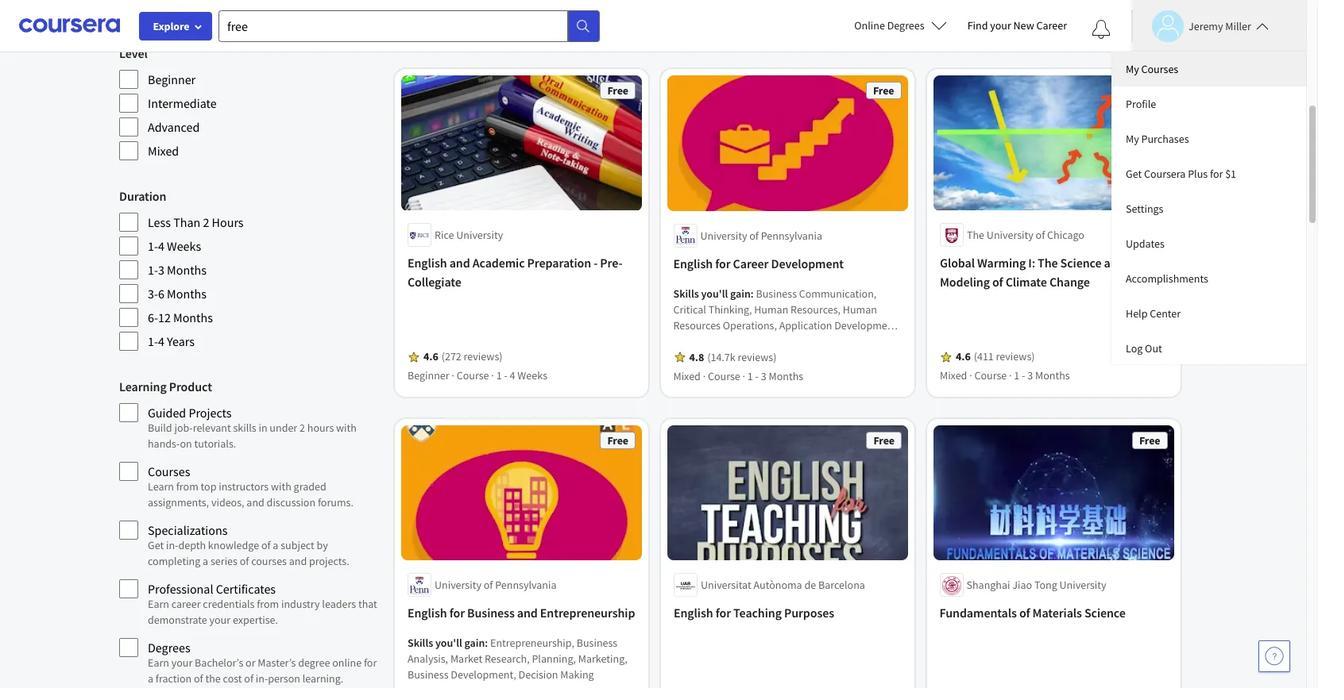 Task type: locate. For each thing, give the bounding box(es) containing it.
0 horizontal spatial skills you'll gain :
[[408, 637, 490, 651]]

mixed down 4.8
[[674, 369, 701, 384]]

1-4 years
[[148, 334, 195, 350]]

guided
[[148, 405, 186, 421]]

1 vertical spatial 4
[[158, 334, 164, 350]]

get coursera plus for $1 link
[[1112, 157, 1306, 191]]

chicago
[[1047, 229, 1085, 243]]

get left "coursera" at right top
[[1126, 167, 1142, 181]]

1 horizontal spatial gain
[[731, 287, 751, 301]]

english for english for business and entrepreneurship
[[408, 606, 447, 622]]

earn up fraction
[[148, 656, 169, 671]]

1 vertical spatial my
[[1126, 132, 1139, 146]]

reviews) right (411
[[996, 350, 1035, 365]]

fraction
[[156, 672, 192, 687]]

- inside the english and academic preparation - pre- collegiate
[[594, 256, 598, 272]]

3
[[1061, 19, 1066, 34], [158, 262, 164, 278], [761, 369, 767, 384], [1028, 369, 1033, 384]]

2 human from the left
[[843, 303, 878, 317]]

0 vertical spatial skills
[[674, 287, 699, 301]]

degrees
[[887, 18, 925, 33], [148, 640, 190, 656]]

of up english for business and entrepreneurship on the left of the page
[[484, 579, 493, 593]]

and inside global warming i: the science and modeling of climate change
[[1104, 256, 1125, 272]]

online degrees
[[854, 18, 925, 33]]

0 vertical spatial degrees
[[887, 18, 925, 33]]

english inside the english and academic preparation - pre- collegiate
[[408, 256, 447, 272]]

0 horizontal spatial degrees
[[148, 640, 190, 656]]

0 horizontal spatial gain
[[464, 637, 485, 651]]

human up operations,
[[755, 303, 789, 317]]

course for 4.6 (411 reviews)
[[974, 369, 1007, 384]]

my for my purchases
[[1126, 132, 1139, 146]]

your for new
[[990, 18, 1011, 33]]

6-12 months
[[148, 310, 213, 326]]

3 up 6
[[158, 262, 164, 278]]

0 horizontal spatial intermediate
[[148, 95, 217, 111]]

2 vertical spatial 4
[[510, 369, 515, 384]]

degree
[[298, 656, 330, 671]]

0 vertical spatial science
[[1060, 256, 1102, 272]]

log
[[1126, 342, 1143, 356]]

1 horizontal spatial development,
[[835, 319, 900, 333]]

change
[[1050, 275, 1090, 291]]

4.6
[[424, 350, 438, 365], [956, 350, 971, 365]]

for
[[1210, 167, 1223, 181], [716, 256, 731, 272], [449, 606, 465, 622], [716, 606, 731, 622], [364, 656, 377, 671]]

operations,
[[723, 319, 777, 333]]

center
[[1150, 307, 1181, 321]]

english for teaching purposes
[[674, 606, 834, 622]]

university of pennsylvania up english for business and entrepreneurship on the left of the page
[[435, 579, 557, 593]]

your inside the earn your bachelor's or master's degree online for a fraction of the cost of in-person learning.
[[171, 656, 193, 671]]

english up analysis,
[[408, 606, 447, 622]]

1-3 months
[[148, 262, 207, 278]]

with right hours
[[336, 421, 357, 435]]

you'll for business
[[435, 637, 462, 651]]

skills up critical
[[674, 287, 699, 301]]

0 horizontal spatial pennsylvania
[[495, 579, 557, 593]]

reviews) for (14.7k reviews)
[[738, 350, 777, 365]]

1 human from the left
[[755, 303, 789, 317]]

skills you'll gain : up market at the bottom
[[408, 637, 490, 651]]

0 horizontal spatial development,
[[451, 668, 516, 683]]

0 vertical spatial intermediate
[[940, 19, 1000, 34]]

my for my courses
[[1126, 62, 1139, 76]]

- for 4.8 (14.7k reviews)
[[756, 369, 759, 384]]

settings link
[[1112, 191, 1306, 226]]

series
[[211, 555, 238, 569]]

pennsylvania up the english for business and entrepreneurship link
[[495, 579, 557, 593]]

accomplishments
[[1126, 272, 1208, 286]]

0 horizontal spatial you'll
[[435, 637, 462, 651]]

find your new career
[[967, 18, 1067, 33]]

1 vertical spatial 1-
[[148, 262, 158, 278]]

coursera
[[1144, 167, 1186, 181]]

career up thinking,
[[733, 256, 769, 272]]

my up profile
[[1126, 62, 1139, 76]]

0 horizontal spatial 2
[[203, 215, 209, 230]]

degrees inside popup button
[[887, 18, 925, 33]]

3 1- from the top
[[148, 334, 158, 350]]

you'll up thinking,
[[702, 287, 728, 301]]

get for get coursera plus for $1
[[1126, 167, 1142, 181]]

of down warming
[[992, 275, 1003, 291]]

2 vertical spatial 1-
[[148, 334, 158, 350]]

1 horizontal spatial :
[[751, 287, 754, 301]]

1- up the 3-
[[148, 262, 158, 278]]

learning
[[119, 379, 167, 395]]

analysis,
[[408, 653, 448, 667]]

fundamentals
[[940, 606, 1017, 622]]

a up 'courses'
[[273, 539, 278, 553]]

1 vertical spatial with
[[271, 480, 291, 494]]

beginner up advanced
[[148, 72, 196, 87]]

for up market at the bottom
[[449, 606, 465, 622]]

in-
[[166, 539, 178, 553], [256, 672, 268, 687]]

2 mixed · course · 1 - 3 months from the left
[[940, 369, 1070, 384]]

shanghai
[[967, 579, 1011, 593]]

log out button
[[1112, 331, 1306, 365]]

0 vertical spatial 2
[[203, 215, 209, 230]]

0 horizontal spatial get
[[148, 539, 164, 553]]

1- for 1-4 weeks
[[148, 238, 158, 254]]

1- down less
[[148, 238, 158, 254]]

from inside earn career credentials from industry leaders that demonstrate your expertise.
[[257, 598, 279, 612]]

business down english for career development link
[[756, 287, 797, 301]]

intermediate up advanced
[[148, 95, 217, 111]]

a inside the earn your bachelor's or master's degree online for a fraction of the cost of in-person learning.
[[148, 672, 153, 687]]

business
[[756, 287, 797, 301], [467, 606, 515, 622], [577, 637, 618, 651], [408, 668, 449, 683]]

1 earn from the top
[[148, 598, 169, 612]]

1 horizontal spatial human
[[843, 303, 878, 317]]

english down universitat
[[674, 606, 713, 622]]

0 horizontal spatial mixed · course · 1 - 3 months
[[674, 369, 804, 384]]

product
[[169, 379, 212, 395]]

the right i:
[[1038, 256, 1058, 272]]

development, down communication,
[[835, 319, 900, 333]]

1 vertical spatial you'll
[[435, 637, 462, 651]]

purposes
[[784, 606, 834, 622]]

0 vertical spatial in-
[[166, 539, 178, 553]]

reviews) for (411 reviews)
[[996, 350, 1035, 365]]

0 vertical spatial university of pennsylvania
[[701, 229, 823, 243]]

get inside jeremy miller menu
[[1126, 167, 1142, 181]]

2 right than
[[203, 215, 209, 230]]

gain for business
[[464, 637, 485, 651]]

1 horizontal spatial courses
[[1141, 62, 1179, 76]]

1 vertical spatial courses
[[148, 464, 190, 480]]

your down credentials
[[209, 613, 231, 628]]

university right tong at right bottom
[[1060, 579, 1107, 593]]

:
[[751, 287, 754, 301], [485, 637, 488, 651]]

gain up thinking,
[[731, 287, 751, 301]]

2 inside build job-relevant skills in under 2 hours with hands-on tutorials.
[[300, 421, 305, 435]]

mixed · course · 1 - 3 months
[[674, 369, 804, 384], [940, 369, 1070, 384]]

0 horizontal spatial 4.6
[[424, 350, 438, 365]]

2
[[203, 215, 209, 230], [300, 421, 305, 435]]

beginner for beginner
[[148, 72, 196, 87]]

global
[[940, 256, 975, 272]]

jeremy
[[1189, 19, 1223, 33]]

earn inside the earn your bachelor's or master's degree online for a fraction of the cost of in-person learning.
[[148, 656, 169, 671]]

of left the
[[194, 672, 203, 687]]

you'll up market at the bottom
[[435, 637, 462, 651]]

reviews) right (48.5k at the left top of the page
[[472, 0, 511, 15]]

4.6 for english and academic preparation - pre- collegiate
[[424, 350, 438, 365]]

4.6 left (272
[[424, 350, 438, 365]]

0 horizontal spatial with
[[271, 480, 291, 494]]

the up global
[[967, 229, 985, 243]]

0 vertical spatial with
[[336, 421, 357, 435]]

3 down 4.8 (14.7k reviews)
[[761, 369, 767, 384]]

1 vertical spatial earn
[[148, 656, 169, 671]]

for for english for career development
[[716, 256, 731, 272]]

1 horizontal spatial career
[[1037, 18, 1067, 33]]

development,
[[835, 319, 900, 333], [451, 668, 516, 683]]

1- down 6-
[[148, 334, 158, 350]]

0 vertical spatial 4
[[158, 238, 164, 254]]

professional certificates
[[148, 582, 276, 598]]

1 vertical spatial in-
[[256, 672, 268, 687]]

1 vertical spatial university of pennsylvania
[[435, 579, 557, 593]]

1- for 1-4 years
[[148, 334, 158, 350]]

1 horizontal spatial beginner
[[408, 369, 449, 384]]

jiao
[[1013, 579, 1033, 593]]

skills you'll gain : up thinking,
[[674, 287, 756, 301]]

2 horizontal spatial mixed
[[940, 369, 967, 384]]

in- up completing
[[166, 539, 178, 553]]

1 horizontal spatial in-
[[256, 672, 268, 687]]

for up thinking,
[[716, 256, 731, 272]]

my left purchases
[[1126, 132, 1139, 146]]

preparation
[[527, 256, 591, 272]]

plus
[[1188, 167, 1208, 181]]

1
[[1047, 19, 1053, 34], [496, 369, 502, 384], [748, 369, 753, 384], [1014, 369, 1020, 384]]

new
[[1014, 18, 1034, 33]]

1 horizontal spatial skills
[[674, 287, 699, 301]]

build
[[148, 421, 172, 435]]

english for teaching purposes link
[[674, 604, 902, 623]]

2 earn from the top
[[148, 656, 169, 671]]

None search field
[[219, 10, 600, 42]]

in
[[259, 421, 267, 435]]

free for english for career development
[[874, 84, 895, 98]]

science right materials
[[1085, 606, 1126, 622]]

top
[[201, 480, 216, 494]]

beginner down (272
[[408, 369, 449, 384]]

1 vertical spatial career
[[733, 256, 769, 272]]

relevant
[[193, 421, 231, 435]]

: for business
[[485, 637, 488, 651]]

1 vertical spatial the
[[1038, 256, 1058, 272]]

management
[[708, 334, 769, 349]]

1 horizontal spatial pennsylvania
[[761, 229, 823, 243]]

0 vertical spatial the
[[967, 229, 985, 243]]

1 vertical spatial your
[[209, 613, 231, 628]]

0 vertical spatial skills you'll gain :
[[674, 287, 756, 301]]

certificates
[[216, 582, 276, 598]]

: for career
[[751, 287, 754, 301]]

courses
[[1141, 62, 1179, 76], [148, 464, 190, 480]]

1 vertical spatial from
[[257, 598, 279, 612]]

courses up profile
[[1141, 62, 1179, 76]]

- for 4.6 (411 reviews)
[[1022, 369, 1025, 384]]

communication,
[[800, 287, 877, 301]]

of down knowledge
[[240, 555, 249, 569]]

university of pennsylvania for business
[[435, 579, 557, 593]]

0 horizontal spatial human
[[755, 303, 789, 317]]

0 horizontal spatial career
[[733, 256, 769, 272]]

for down universitat
[[716, 606, 731, 622]]

in- down master's
[[256, 672, 268, 687]]

for inside the earn your bachelor's or master's degree online for a fraction of the cost of in-person learning.
[[364, 656, 377, 671]]

1 4.6 from the left
[[424, 350, 438, 365]]

english and academic preparation - pre- collegiate
[[408, 256, 623, 291]]

career right new
[[1037, 18, 1067, 33]]

3 down 4.6 (411 reviews)
[[1028, 369, 1033, 384]]

2 left hours
[[300, 421, 305, 435]]

pre-
[[600, 256, 623, 272]]

of up 'courses'
[[261, 539, 271, 553]]

1 vertical spatial a
[[203, 555, 208, 569]]

universitat
[[701, 579, 751, 593]]

a left fraction
[[148, 672, 153, 687]]

career
[[1037, 18, 1067, 33], [733, 256, 769, 272]]

university of pennsylvania up english for career development
[[701, 229, 823, 243]]

english and academic preparation - pre- collegiate link
[[408, 254, 636, 292]]

0 vertical spatial you'll
[[702, 287, 728, 301]]

find
[[967, 18, 988, 33]]

0 vertical spatial get
[[1126, 167, 1142, 181]]

1 horizontal spatial 4.6
[[956, 350, 971, 365]]

reviews) up beginner · course · 1 - 4 weeks
[[464, 350, 503, 365]]

0 horizontal spatial :
[[485, 637, 488, 651]]

forums.
[[318, 496, 354, 510]]

mixed · course · 1 - 3 months for (14.7k
[[674, 369, 804, 384]]

with inside learn from top instructors with graded assignments, videos, and discussion forums.
[[271, 480, 291, 494]]

mixed down 4.6 (411 reviews)
[[940, 369, 967, 384]]

earn up demonstrate
[[148, 598, 169, 612]]

development, inside entrepreneurship, business analysis, market research, planning, marketing, business development, decision making
[[451, 668, 516, 683]]

0 horizontal spatial courses
[[148, 464, 190, 480]]

of left chicago
[[1036, 229, 1045, 243]]

2 horizontal spatial a
[[273, 539, 278, 553]]

0 horizontal spatial weeks
[[167, 238, 201, 254]]

course down 4.6 (272 reviews)
[[457, 369, 489, 384]]

1 vertical spatial development,
[[451, 668, 516, 683]]

learning.
[[302, 672, 343, 687]]

3-
[[148, 286, 158, 302]]

1 for 4.8 (14.7k reviews)
[[748, 369, 753, 384]]

0 vertical spatial development,
[[835, 319, 900, 333]]

1 vertical spatial gain
[[464, 637, 485, 651]]

2 my from the top
[[1126, 132, 1139, 146]]

2 1- from the top
[[148, 262, 158, 278]]

1 horizontal spatial skills you'll gain :
[[674, 287, 756, 301]]

intermediate inside level group
[[148, 95, 217, 111]]

2 inside duration group
[[203, 215, 209, 230]]

from inside learn from top instructors with graded assignments, videos, and discussion forums.
[[176, 480, 198, 494]]

4.6 (272 reviews)
[[424, 350, 503, 365]]

·
[[1002, 19, 1005, 34], [1042, 19, 1045, 34], [452, 369, 454, 384], [491, 369, 494, 384], [703, 369, 706, 384], [743, 369, 746, 384], [969, 369, 972, 384], [1009, 369, 1012, 384]]

leaders
[[322, 598, 356, 612]]

0 horizontal spatial university of pennsylvania
[[435, 579, 557, 593]]

jeremy miller button
[[1131, 10, 1269, 42]]

1 horizontal spatial with
[[336, 421, 357, 435]]

show notifications image
[[1092, 20, 1111, 39]]

(14.7k
[[708, 350, 736, 365]]

for left $1 on the right top of the page
[[1210, 167, 1223, 181]]

modeling
[[940, 275, 990, 291]]

earn inside earn career credentials from industry leaders that demonstrate your expertise.
[[148, 598, 169, 612]]

mixed down advanced
[[148, 143, 179, 159]]

graded
[[294, 480, 326, 494]]

1 1- from the top
[[148, 238, 158, 254]]

from up expertise.
[[257, 598, 279, 612]]

1 vertical spatial intermediate
[[148, 95, 217, 111]]

beginner inside level group
[[148, 72, 196, 87]]

gain up market at the bottom
[[464, 637, 485, 651]]

course
[[1007, 19, 1040, 34], [457, 369, 489, 384], [708, 369, 741, 384], [974, 369, 1007, 384]]

intermediate left new
[[940, 19, 1000, 34]]

1 down 4.6 (411 reviews)
[[1014, 369, 1020, 384]]

0 horizontal spatial a
[[148, 672, 153, 687]]

a left series
[[203, 555, 208, 569]]

explore button
[[139, 12, 212, 41]]

1 vertical spatial skills you'll gain :
[[408, 637, 490, 651]]

english for english for teaching purposes
[[674, 606, 713, 622]]

mixed · course · 1 - 3 months down 4.8 (14.7k reviews)
[[674, 369, 804, 384]]

degrees right online
[[887, 18, 925, 33]]

skills up analysis,
[[408, 637, 433, 651]]

0 horizontal spatial skills
[[408, 637, 433, 651]]

reviews) for (272 reviews)
[[464, 350, 503, 365]]

in- inside get in-depth knowledge of a subject by completing a series of courses and projects.
[[166, 539, 178, 553]]

english up collegiate
[[408, 256, 447, 272]]

1 vertical spatial degrees
[[148, 640, 190, 656]]

weeks inside duration group
[[167, 238, 201, 254]]

beginner for beginner · course · 1 - 4 weeks
[[408, 369, 449, 384]]

0 vertical spatial :
[[751, 287, 754, 301]]

What do you want to learn? text field
[[219, 10, 568, 42]]

skills you'll gain : for business
[[408, 637, 490, 651]]

1 horizontal spatial you'll
[[702, 287, 728, 301]]

duration group
[[119, 187, 379, 352]]

2 vertical spatial your
[[171, 656, 193, 671]]

your right find
[[990, 18, 1011, 33]]

1 vertical spatial 2
[[300, 421, 305, 435]]

subject
[[281, 539, 315, 553]]

1 horizontal spatial mixed · course · 1 - 3 months
[[940, 369, 1070, 384]]

free for english and academic preparation - pre- collegiate
[[607, 84, 629, 98]]

with up discussion
[[271, 480, 291, 494]]

1 vertical spatial get
[[148, 539, 164, 553]]

12
[[158, 310, 171, 326]]

1 horizontal spatial your
[[209, 613, 231, 628]]

0 vertical spatial my
[[1126, 62, 1139, 76]]

course down (14.7k
[[708, 369, 741, 384]]

1 horizontal spatial intermediate
[[940, 19, 1000, 34]]

assignments,
[[148, 496, 209, 510]]

purchases
[[1141, 132, 1189, 146]]

skills for english for business and entrepreneurship
[[408, 637, 433, 651]]

get
[[1126, 167, 1142, 181], [148, 539, 164, 553]]

for right online
[[364, 656, 377, 671]]

0 horizontal spatial mixed
[[148, 143, 179, 159]]

: up research,
[[485, 637, 488, 651]]

1 vertical spatial :
[[485, 637, 488, 651]]

reviews) down management at the right
[[738, 350, 777, 365]]

specializations
[[148, 523, 228, 539]]

science up change
[[1060, 256, 1102, 272]]

0 horizontal spatial in-
[[166, 539, 178, 553]]

science
[[1060, 256, 1102, 272], [1085, 606, 1126, 622]]

1 vertical spatial pennsylvania
[[495, 579, 557, 593]]

you'll
[[702, 287, 728, 301], [435, 637, 462, 651]]

job-
[[174, 421, 193, 435]]

0 vertical spatial 1-
[[148, 238, 158, 254]]

courses down the hands-
[[148, 464, 190, 480]]

1 mixed · course · 1 - 3 months from the left
[[674, 369, 804, 384]]

0 horizontal spatial from
[[176, 480, 198, 494]]

1 horizontal spatial from
[[257, 598, 279, 612]]

with
[[336, 421, 357, 435], [271, 480, 291, 494]]

1 horizontal spatial the
[[1038, 256, 1058, 272]]

0 vertical spatial career
[[1037, 18, 1067, 33]]

0 vertical spatial earn
[[148, 598, 169, 612]]

0 vertical spatial a
[[273, 539, 278, 553]]

english up critical
[[674, 256, 713, 272]]

1 horizontal spatial weeks
[[518, 369, 547, 384]]

: up thinking,
[[751, 287, 754, 301]]

earn
[[148, 598, 169, 612], [148, 656, 169, 671]]

0 vertical spatial your
[[990, 18, 1011, 33]]

1 vertical spatial beginner
[[408, 369, 449, 384]]

human down communication,
[[843, 303, 878, 317]]

1 my from the top
[[1126, 62, 1139, 76]]

1 horizontal spatial get
[[1126, 167, 1142, 181]]

development, down market at the bottom
[[451, 668, 516, 683]]

human
[[755, 303, 789, 317], [843, 303, 878, 317]]

of down "jiao"
[[1020, 606, 1031, 622]]

1 horizontal spatial 2
[[300, 421, 305, 435]]

0 horizontal spatial your
[[171, 656, 193, 671]]

free for english for business and entrepreneurship
[[607, 434, 629, 448]]

free for global warming i: the science and modeling of climate change
[[1140, 84, 1161, 98]]

1 down 4.6 (272 reviews)
[[496, 369, 502, 384]]

pennsylvania up english for career development link
[[761, 229, 823, 243]]

get inside get in-depth knowledge of a subject by completing a series of courses and projects.
[[148, 539, 164, 553]]

0 vertical spatial courses
[[1141, 62, 1179, 76]]

help center image
[[1265, 648, 1284, 667]]

get up completing
[[148, 539, 164, 553]]

2 4.6 from the left
[[956, 350, 971, 365]]

university of pennsylvania for career
[[701, 229, 823, 243]]

your up fraction
[[171, 656, 193, 671]]

intermediate for intermediate
[[148, 95, 217, 111]]

degrees down demonstrate
[[148, 640, 190, 656]]

my
[[1126, 62, 1139, 76], [1126, 132, 1139, 146]]

of inside global warming i: the science and modeling of climate change
[[992, 275, 1003, 291]]

0 vertical spatial gain
[[731, 287, 751, 301]]

course down 4.6 (411 reviews)
[[974, 369, 1007, 384]]

business inside business communication, critical thinking, human resources, human resources operations, application development, people management
[[756, 287, 797, 301]]



Task type: vqa. For each thing, say whether or not it's contained in the screenshot.
24
no



Task type: describe. For each thing, give the bounding box(es) containing it.
course right find
[[1007, 19, 1040, 34]]

of down or
[[244, 672, 253, 687]]

online
[[332, 656, 362, 671]]

help center link
[[1112, 296, 1306, 331]]

knowledge
[[208, 539, 259, 553]]

on
[[180, 437, 192, 451]]

research,
[[485, 653, 530, 667]]

your for bachelor's
[[171, 656, 193, 671]]

level group
[[119, 44, 379, 161]]

shanghai jiao tong university
[[967, 579, 1107, 593]]

science inside global warming i: the science and modeling of climate change
[[1060, 256, 1102, 272]]

resources
[[674, 319, 721, 333]]

or
[[246, 656, 255, 671]]

intermediate · course · 1 - 3 months
[[940, 19, 1103, 34]]

the inside global warming i: the science and modeling of climate change
[[1038, 256, 1058, 272]]

miller
[[1225, 19, 1251, 33]]

learn from top instructors with graded assignments, videos, and discussion forums.
[[148, 480, 354, 510]]

(411
[[974, 350, 994, 365]]

show more
[[119, 1, 179, 17]]

1 right new
[[1047, 19, 1053, 34]]

hands-
[[148, 437, 180, 451]]

academic
[[473, 256, 525, 272]]

course for 4.6 (272 reviews)
[[457, 369, 489, 384]]

find your new career link
[[960, 16, 1075, 36]]

projects
[[189, 405, 232, 421]]

collegiate
[[408, 275, 461, 291]]

fundamentals of materials science
[[940, 606, 1126, 622]]

english for career development link
[[674, 254, 902, 273]]

discussion
[[267, 496, 316, 510]]

pennsylvania for development
[[761, 229, 823, 243]]

accomplishments link
[[1112, 261, 1306, 296]]

courses
[[251, 555, 287, 569]]

mixed for 4.6 (411 reviews)
[[940, 369, 967, 384]]

help
[[1126, 307, 1148, 321]]

and inside get in-depth knowledge of a subject by completing a series of courses and projects.
[[289, 555, 307, 569]]

development, inside business communication, critical thinking, human resources, human resources operations, application development, people management
[[835, 319, 900, 333]]

university up english for business and entrepreneurship on the left of the page
[[435, 579, 481, 593]]

you'll for career
[[702, 287, 728, 301]]

(48.5k
[[442, 0, 470, 15]]

under
[[270, 421, 297, 435]]

thinking,
[[709, 303, 752, 317]]

1- for 1-3 months
[[148, 262, 158, 278]]

for inside jeremy miller menu
[[1210, 167, 1223, 181]]

materials
[[1033, 606, 1083, 622]]

my courses
[[1126, 62, 1179, 76]]

4.6 (411 reviews)
[[956, 350, 1035, 365]]

learning product group
[[119, 377, 379, 689]]

earn your bachelor's or master's degree online for a fraction of the cost of in-person learning.
[[148, 656, 377, 687]]

earn for professional certificates
[[148, 598, 169, 612]]

english for business and entrepreneurship link
[[408, 604, 636, 623]]

bachelor's
[[195, 656, 243, 671]]

entrepreneurship, business analysis, market research, planning, marketing, business development, decision making
[[408, 637, 627, 683]]

marketing,
[[578, 653, 627, 667]]

english for business and entrepreneurship
[[408, 606, 635, 622]]

de
[[804, 579, 816, 593]]

english for english and academic preparation - pre- collegiate
[[408, 256, 447, 272]]

courses inside learning product group
[[148, 464, 190, 480]]

with inside build job-relevant skills in under 2 hours with hands-on tutorials.
[[336, 421, 357, 435]]

pennsylvania for and
[[495, 579, 557, 593]]

4 for years
[[158, 334, 164, 350]]

decision
[[519, 668, 558, 683]]

autònoma
[[754, 579, 802, 593]]

log out
[[1126, 342, 1162, 356]]

4 for weeks
[[158, 238, 164, 254]]

show more button
[[119, 0, 179, 18]]

projects.
[[309, 555, 349, 569]]

4.9 (48.5k reviews)
[[424, 0, 511, 15]]

rice
[[435, 229, 454, 243]]

1 horizontal spatial a
[[203, 555, 208, 569]]

gain for career
[[731, 287, 751, 301]]

business up research,
[[467, 606, 515, 622]]

hours
[[212, 215, 244, 230]]

guided projects
[[148, 405, 232, 421]]

0 horizontal spatial the
[[967, 229, 985, 243]]

the university of chicago
[[967, 229, 1085, 243]]

mixed inside level group
[[148, 143, 179, 159]]

3 inside duration group
[[158, 262, 164, 278]]

application
[[780, 319, 833, 333]]

for for english for business and entrepreneurship
[[449, 606, 465, 622]]

4.6 for global warming i: the science and modeling of climate change
[[956, 350, 971, 365]]

making
[[560, 668, 594, 683]]

- for 4.6 (272 reviews)
[[504, 369, 508, 384]]

than
[[173, 215, 200, 230]]

cost
[[223, 672, 242, 687]]

6-
[[148, 310, 158, 326]]

intermediate for intermediate · course · 1 - 3 months
[[940, 19, 1000, 34]]

reviews) for (48.5k reviews)
[[472, 0, 511, 15]]

development
[[772, 256, 844, 272]]

course for 4.8 (14.7k reviews)
[[708, 369, 741, 384]]

settings
[[1126, 202, 1164, 216]]

4.9
[[424, 0, 438, 15]]

online
[[854, 18, 885, 33]]

skills you'll gain : for career
[[674, 287, 756, 301]]

level
[[119, 45, 148, 61]]

3 left show notifications icon
[[1061, 19, 1066, 34]]

university up academic in the top of the page
[[456, 229, 503, 243]]

depth
[[178, 539, 206, 553]]

skills
[[233, 421, 256, 435]]

1 for 4.6 (272 reviews)
[[496, 369, 502, 384]]

mixed for 4.8 (14.7k reviews)
[[674, 369, 701, 384]]

earn career credentials from industry leaders that demonstrate your expertise.
[[148, 598, 377, 628]]

english for career development
[[674, 256, 844, 272]]

in- inside the earn your bachelor's or master's degree online for a fraction of the cost of in-person learning.
[[256, 672, 268, 687]]

fundamentals of materials science link
[[940, 604, 1168, 623]]

jeremy miller menu
[[1112, 52, 1306, 365]]

6
[[158, 286, 164, 302]]

business up marketing,
[[577, 637, 618, 651]]

industry
[[281, 598, 320, 612]]

your inside earn career credentials from industry leaders that demonstrate your expertise.
[[209, 613, 231, 628]]

courses inside jeremy miller menu
[[1141, 62, 1179, 76]]

university up english for career development
[[701, 229, 748, 243]]

universitat autònoma de barcelona
[[701, 579, 865, 593]]

barcelona
[[818, 579, 865, 593]]

i:
[[1028, 256, 1035, 272]]

less
[[148, 215, 171, 230]]

and inside the english and academic preparation - pre- collegiate
[[449, 256, 470, 272]]

earn for degrees
[[148, 656, 169, 671]]

and inside learn from top instructors with graded assignments, videos, and discussion forums.
[[247, 496, 264, 510]]

hours
[[307, 421, 334, 435]]

get for get in-depth knowledge of a subject by completing a series of courses and projects.
[[148, 539, 164, 553]]

business down analysis,
[[408, 668, 449, 683]]

university up warming
[[987, 229, 1034, 243]]

jeremy miller
[[1189, 19, 1251, 33]]

$1
[[1225, 167, 1236, 181]]

1 for 4.6 (411 reviews)
[[1014, 369, 1020, 384]]

warming
[[977, 256, 1026, 272]]

instructors
[[219, 480, 269, 494]]

english for english for career development
[[674, 256, 713, 272]]

tong
[[1035, 579, 1058, 593]]

degrees inside learning product group
[[148, 640, 190, 656]]

get in-depth knowledge of a subject by completing a series of courses and projects.
[[148, 539, 349, 569]]

1 vertical spatial science
[[1085, 606, 1126, 622]]

explore
[[153, 19, 190, 33]]

completing
[[148, 555, 200, 569]]

for for english for teaching purposes
[[716, 606, 731, 622]]

people
[[674, 334, 706, 349]]

mixed · course · 1 - 3 months for (411
[[940, 369, 1070, 384]]

coursera image
[[19, 13, 120, 38]]

4.8
[[690, 350, 705, 365]]

of up english for career development
[[750, 229, 759, 243]]

skills for english for career development
[[674, 287, 699, 301]]

global warming i: the science and modeling of climate change link
[[940, 254, 1168, 292]]



